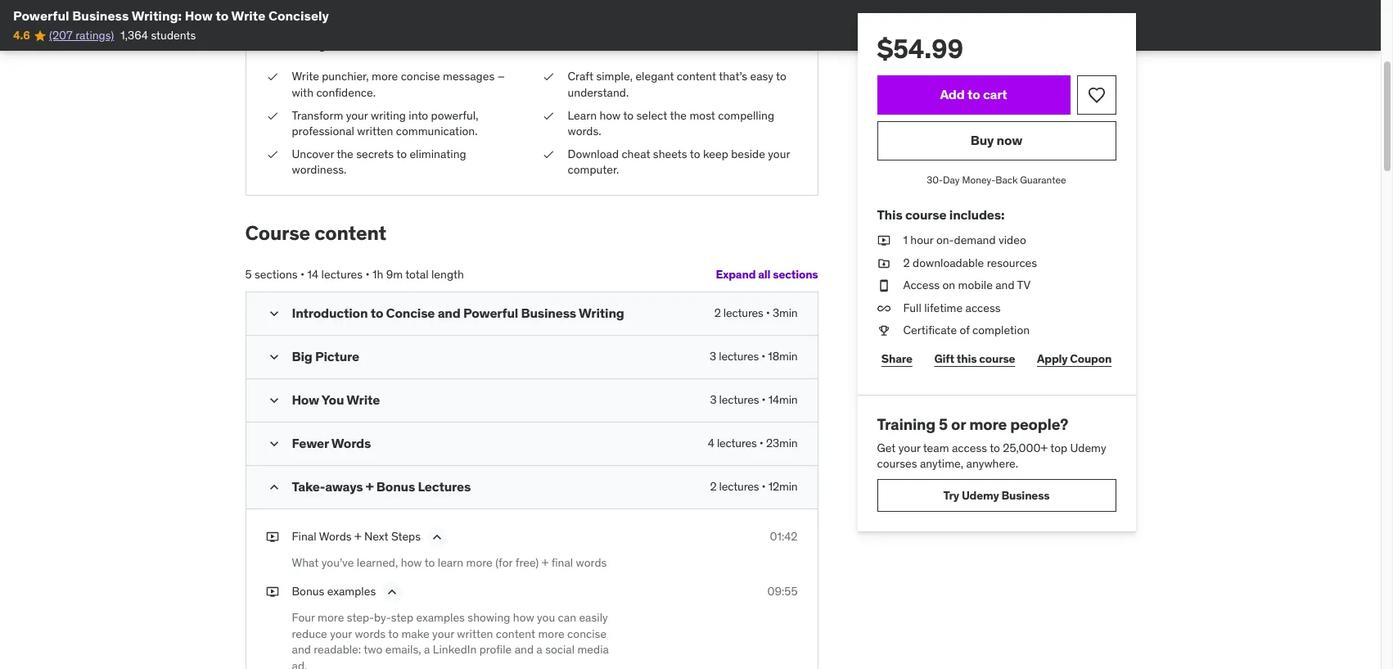 Task type: vqa. For each thing, say whether or not it's contained in the screenshot.


Task type: locate. For each thing, give the bounding box(es) containing it.
0 horizontal spatial concise
[[401, 69, 440, 84]]

0 vertical spatial learn
[[372, 27, 419, 53]]

the inside uncover the secrets to eliminating wordiness.
[[337, 146, 354, 161]]

1 horizontal spatial course
[[980, 351, 1016, 366]]

1 horizontal spatial +
[[366, 478, 374, 494]]

1 vertical spatial how
[[401, 555, 422, 570]]

beside
[[731, 146, 766, 161]]

5 down course
[[245, 267, 252, 282]]

udemy inside "link"
[[962, 488, 1000, 502]]

powerful up 4.6
[[13, 7, 69, 24]]

1 vertical spatial small image
[[266, 392, 282, 408]]

examples up step-
[[327, 584, 376, 599]]

learn how to select the most compelling words.
[[568, 108, 775, 139]]

lectures left 12min
[[720, 479, 759, 494]]

sheets
[[653, 146, 688, 161]]

2 downloadable resources
[[904, 255, 1038, 270]]

craft
[[568, 69, 594, 84]]

0 vertical spatial small image
[[266, 305, 282, 322]]

next
[[364, 529, 389, 544]]

0 horizontal spatial business
[[72, 7, 129, 24]]

words up two
[[355, 626, 386, 641]]

3 for how you write
[[710, 392, 717, 407]]

0 horizontal spatial course
[[906, 206, 947, 223]]

content inside craft simple, elegant content that's easy to understand.
[[677, 69, 717, 84]]

2 horizontal spatial how
[[600, 108, 621, 122]]

• for take-aways + bonus lectures
[[762, 479, 766, 494]]

xsmall image left '1' at top right
[[877, 233, 891, 249]]

xsmall image for certificate
[[877, 323, 891, 339]]

a
[[424, 642, 430, 657], [537, 642, 543, 657]]

25,000+
[[1003, 440, 1048, 455]]

0 horizontal spatial hide lecture description image
[[384, 584, 401, 601]]

0 vertical spatial +
[[366, 478, 374, 494]]

xsmall image left the learn
[[542, 108, 555, 124]]

write up with
[[292, 69, 319, 84]]

1 horizontal spatial 5
[[939, 414, 948, 434]]

1 vertical spatial powerful
[[464, 304, 518, 321]]

1 3 from the top
[[710, 349, 717, 363]]

xsmall image left craft
[[542, 69, 555, 85]]

0 vertical spatial words
[[576, 555, 607, 570]]

to left concise
[[371, 304, 383, 321]]

to right the secrets at the left top
[[397, 146, 407, 161]]

words right the final
[[576, 555, 607, 570]]

1h 9m
[[373, 267, 403, 282]]

you'll
[[319, 27, 368, 53]]

examples inside four more step-by-step examples showing how you can easily reduce your words to make your written content more concise and readable: two emails, a linkedin profile and a social media ad.
[[416, 610, 465, 625]]

what you've learned, how to learn more (for free) + final words
[[292, 555, 607, 570]]

bonus left lectures
[[377, 478, 415, 494]]

1 vertical spatial business
[[521, 304, 577, 321]]

and left tv
[[996, 278, 1015, 292]]

(207
[[49, 28, 73, 43]]

wordiness.
[[292, 162, 347, 177]]

2 lectures • 12min
[[710, 479, 798, 494]]

more right or
[[970, 414, 1007, 434]]

content left that's
[[677, 69, 717, 84]]

xsmall image left with
[[266, 69, 279, 85]]

includes:
[[950, 206, 1005, 223]]

to left 'cart'
[[968, 86, 981, 103]]

1 horizontal spatial how
[[513, 610, 534, 625]]

1 horizontal spatial content
[[496, 626, 536, 641]]

0 vertical spatial udemy
[[1071, 440, 1107, 455]]

hide lecture description image
[[429, 529, 446, 545], [384, 584, 401, 601]]

3
[[710, 349, 717, 363], [710, 392, 717, 407]]

1 vertical spatial 2
[[715, 305, 721, 320]]

length
[[432, 267, 464, 282]]

coupon
[[1071, 351, 1112, 366]]

1 hour on-demand video
[[904, 233, 1027, 247]]

to right learned,
[[425, 555, 435, 570]]

1 vertical spatial content
[[315, 220, 387, 246]]

to inside uncover the secrets to eliminating wordiness.
[[397, 146, 407, 161]]

written inside four more step-by-step examples showing how you can easily reduce your words to make your written content more concise and readable: two emails, a linkedin profile and a social media ad.
[[457, 626, 493, 641]]

1 vertical spatial access
[[952, 440, 988, 455]]

and right the profile
[[515, 642, 534, 657]]

how up students
[[185, 7, 213, 24]]

learn
[[372, 27, 419, 53], [438, 555, 464, 570]]

1 horizontal spatial udemy
[[1071, 440, 1107, 455]]

your right beside
[[768, 146, 790, 161]]

1 vertical spatial examples
[[416, 610, 465, 625]]

full
[[904, 300, 922, 315]]

content up the profile
[[496, 626, 536, 641]]

small image for big
[[266, 349, 282, 365]]

download cheat sheets to keep beside your computer.
[[568, 146, 790, 177]]

0 vertical spatial written
[[357, 124, 393, 139]]

1 vertical spatial small image
[[266, 479, 282, 495]]

courses
[[877, 456, 918, 471]]

add to cart
[[940, 86, 1008, 103]]

• left the 3min
[[766, 305, 770, 320]]

0 horizontal spatial 5
[[245, 267, 252, 282]]

what down concisely
[[266, 27, 315, 53]]

0 vertical spatial write
[[231, 7, 266, 24]]

1 vertical spatial what
[[292, 555, 319, 570]]

xsmall image left transform
[[266, 108, 279, 124]]

0 vertical spatial business
[[72, 7, 129, 24]]

course up the hour
[[906, 206, 947, 223]]

xsmall image for learn
[[542, 108, 555, 124]]

0 vertical spatial the
[[670, 108, 687, 122]]

more
[[372, 69, 398, 84], [970, 414, 1007, 434], [466, 555, 493, 570], [318, 610, 344, 625], [538, 626, 565, 641]]

•
[[301, 267, 305, 282], [366, 267, 370, 282], [766, 305, 770, 320], [762, 349, 766, 363], [762, 392, 766, 407], [760, 435, 764, 450], [762, 479, 766, 494]]

1 vertical spatial 5
[[939, 414, 948, 434]]

3 for big picture
[[710, 349, 717, 363]]

lectures left 14min
[[719, 392, 759, 407]]

words up "you've"
[[319, 529, 352, 544]]

xsmall image down this
[[877, 255, 891, 271]]

write right you
[[347, 391, 380, 408]]

powerful
[[13, 7, 69, 24], [464, 304, 518, 321]]

2 vertical spatial small image
[[266, 435, 282, 452]]

0 horizontal spatial how
[[185, 7, 213, 24]]

2 down 4
[[710, 479, 717, 494]]

access down or
[[952, 440, 988, 455]]

gift this course link
[[930, 342, 1020, 375]]

to left keep
[[690, 146, 701, 161]]

small image left fewer
[[266, 435, 282, 452]]

to left select
[[624, 108, 634, 122]]

0 vertical spatial 2
[[904, 255, 910, 270]]

1 horizontal spatial hide lecture description image
[[429, 529, 446, 545]]

small image for how
[[266, 392, 282, 408]]

0 horizontal spatial written
[[357, 124, 393, 139]]

course down completion
[[980, 351, 1016, 366]]

xsmall image left bonus examples
[[266, 584, 279, 600]]

reduce
[[292, 626, 327, 641]]

2 vertical spatial business
[[1002, 488, 1050, 502]]

udemy
[[1071, 440, 1107, 455], [962, 488, 1000, 502]]

+ for bonus
[[366, 478, 374, 494]]

elegant
[[636, 69, 674, 84]]

lectures for take-aways + bonus lectures
[[720, 479, 759, 494]]

what down final
[[292, 555, 319, 570]]

small image
[[266, 349, 282, 365], [266, 479, 282, 495]]

0 horizontal spatial a
[[424, 642, 430, 657]]

concise
[[401, 69, 440, 84], [568, 626, 607, 641]]

14min
[[769, 392, 798, 407]]

2 horizontal spatial write
[[347, 391, 380, 408]]

course
[[245, 220, 310, 246]]

sections left 14
[[255, 267, 298, 282]]

2 down expand
[[715, 305, 721, 320]]

written down showing
[[457, 626, 493, 641]]

cart
[[983, 86, 1008, 103]]

0 vertical spatial concise
[[401, 69, 440, 84]]

1 horizontal spatial write
[[292, 69, 319, 84]]

1 horizontal spatial business
[[521, 304, 577, 321]]

you
[[322, 391, 344, 408]]

1 vertical spatial words
[[355, 626, 386, 641]]

can
[[558, 610, 577, 625]]

4
[[708, 435, 715, 450]]

2 vertical spatial +
[[542, 555, 549, 570]]

compelling
[[718, 108, 775, 122]]

sections
[[255, 267, 298, 282], [773, 267, 819, 282]]

xsmall image for write
[[266, 69, 279, 85]]

1 vertical spatial write
[[292, 69, 319, 84]]

1 vertical spatial written
[[457, 626, 493, 641]]

2 horizontal spatial business
[[1002, 488, 1050, 502]]

examples up make
[[416, 610, 465, 625]]

demand
[[954, 233, 996, 247]]

your down "confidence."
[[346, 108, 368, 122]]

0 vertical spatial hide lecture description image
[[429, 529, 446, 545]]

23min
[[767, 435, 798, 450]]

written down writing
[[357, 124, 393, 139]]

the inside learn how to select the most compelling words.
[[670, 108, 687, 122]]

introduction to concise and powerful business writing
[[292, 304, 625, 321]]

• left 23min
[[760, 435, 764, 450]]

to inside four more step-by-step examples showing how you can easily reduce your words to make your written content more concise and readable: two emails, a linkedin profile and a social media ad.
[[388, 626, 399, 641]]

profile
[[480, 642, 512, 657]]

powerful down length
[[464, 304, 518, 321]]

• left 14
[[301, 267, 305, 282]]

0 horizontal spatial udemy
[[962, 488, 1000, 502]]

of
[[960, 323, 970, 338]]

powerful business writing: how to write concisely
[[13, 7, 329, 24]]

+ left the final
[[542, 555, 549, 570]]

a down make
[[424, 642, 430, 657]]

5 left or
[[939, 414, 948, 434]]

buy now
[[971, 132, 1023, 149]]

xsmall image for 1
[[877, 233, 891, 249]]

1 vertical spatial course
[[980, 351, 1016, 366]]

0 horizontal spatial +
[[355, 529, 362, 544]]

learn up write punchier, more concise messages – with confidence.
[[372, 27, 419, 53]]

2 vertical spatial 2
[[710, 479, 717, 494]]

transform your writing into powerful, professional written communication.
[[292, 108, 479, 139]]

1 vertical spatial learn
[[438, 555, 464, 570]]

lectures for how you write
[[719, 392, 759, 407]]

1 vertical spatial how
[[292, 391, 319, 408]]

small image left big at the left bottom
[[266, 349, 282, 365]]

to
[[216, 7, 229, 24], [776, 69, 787, 84], [968, 86, 981, 103], [624, 108, 634, 122], [397, 146, 407, 161], [690, 146, 701, 161], [371, 304, 383, 321], [990, 440, 1001, 455], [425, 555, 435, 570], [388, 626, 399, 641]]

write left concisely
[[231, 7, 266, 24]]

0 horizontal spatial the
[[337, 146, 354, 161]]

lectures
[[322, 267, 363, 282], [724, 305, 764, 320], [719, 349, 759, 363], [719, 392, 759, 407], [717, 435, 757, 450], [720, 479, 759, 494]]

xsmall image left the 'access'
[[877, 278, 891, 294]]

1 vertical spatial hide lecture description image
[[384, 584, 401, 601]]

• left 14min
[[762, 392, 766, 407]]

• left 12min
[[762, 479, 766, 494]]

content up 5 sections • 14 lectures • 1h 9m total length
[[315, 220, 387, 246]]

learn
[[568, 108, 597, 122]]

2 horizontal spatial content
[[677, 69, 717, 84]]

lectures left 18min
[[719, 349, 759, 363]]

0 horizontal spatial how
[[401, 555, 422, 570]]

this course includes:
[[877, 206, 1005, 223]]

or
[[952, 414, 966, 434]]

day
[[943, 174, 960, 186]]

xsmall image up share
[[877, 323, 891, 339]]

0 horizontal spatial words
[[355, 626, 386, 641]]

content inside four more step-by-step examples showing how you can easily reduce your words to make your written content more concise and readable: two emails, a linkedin profile and a social media ad.
[[496, 626, 536, 641]]

2 down '1' at top right
[[904, 255, 910, 270]]

xsmall image for full
[[877, 300, 891, 316]]

to right easy
[[776, 69, 787, 84]]

0 vertical spatial how
[[185, 7, 213, 24]]

xsmall image
[[266, 146, 279, 162], [542, 146, 555, 162], [877, 233, 891, 249], [877, 323, 891, 339]]

• for how you write
[[762, 392, 766, 407]]

0 vertical spatial words
[[331, 435, 371, 451]]

0 vertical spatial what
[[266, 27, 315, 53]]

xsmall image left uncover
[[266, 146, 279, 162]]

1 vertical spatial concise
[[568, 626, 607, 641]]

business down anywhere.
[[1002, 488, 1050, 502]]

craft simple, elegant content that's easy to understand.
[[568, 69, 787, 100]]

sections right all
[[773, 267, 819, 282]]

5 sections • 14 lectures • 1h 9m total length
[[245, 267, 464, 282]]

1 vertical spatial +
[[355, 529, 362, 544]]

by-
[[374, 610, 391, 625]]

small image left you
[[266, 392, 282, 408]]

lectures down expand
[[724, 305, 764, 320]]

concise inside write punchier, more concise messages – with confidence.
[[401, 69, 440, 84]]

1 vertical spatial words
[[319, 529, 352, 544]]

0 vertical spatial powerful
[[13, 7, 69, 24]]

1 horizontal spatial learn
[[438, 555, 464, 570]]

certificate
[[904, 323, 957, 338]]

1 horizontal spatial concise
[[568, 626, 607, 641]]

0 horizontal spatial write
[[231, 7, 266, 24]]

to inside training 5 or more people? get your team access to 25,000+ top udemy courses anytime, anywhere.
[[990, 440, 1001, 455]]

more up writing
[[372, 69, 398, 84]]

words right fewer
[[331, 435, 371, 451]]

small image left the introduction
[[266, 305, 282, 322]]

concise up media
[[568, 626, 607, 641]]

0 vertical spatial 3
[[710, 349, 717, 363]]

• for big picture
[[762, 349, 766, 363]]

1 small image from the top
[[266, 305, 282, 322]]

2 vertical spatial content
[[496, 626, 536, 641]]

money-
[[963, 174, 996, 186]]

2 vertical spatial how
[[513, 610, 534, 625]]

try udemy business
[[944, 488, 1050, 502]]

learn left (for
[[438, 555, 464, 570]]

your inside download cheat sheets to keep beside your computer.
[[768, 146, 790, 161]]

fewer
[[292, 435, 329, 451]]

1 vertical spatial udemy
[[962, 488, 1000, 502]]

2 a from the left
[[537, 642, 543, 657]]

small image
[[266, 305, 282, 322], [266, 392, 282, 408], [266, 435, 282, 452]]

+
[[366, 478, 374, 494], [355, 529, 362, 544], [542, 555, 549, 570]]

social
[[546, 642, 575, 657]]

media
[[578, 642, 609, 657]]

xsmall image left full
[[877, 300, 891, 316]]

concise up into
[[401, 69, 440, 84]]

how inside learn how to select the most compelling words.
[[600, 108, 621, 122]]

xsmall image for access
[[877, 278, 891, 294]]

simple,
[[597, 69, 633, 84]]

2 small image from the top
[[266, 479, 282, 495]]

1 horizontal spatial sections
[[773, 267, 819, 282]]

0 horizontal spatial bonus
[[292, 584, 325, 599]]

business left writing
[[521, 304, 577, 321]]

1 horizontal spatial examples
[[416, 610, 465, 625]]

more inside training 5 or more people? get your team access to 25,000+ top udemy courses anytime, anywhere.
[[970, 414, 1007, 434]]

powerful,
[[431, 108, 479, 122]]

how left you
[[292, 391, 319, 408]]

• left 18min
[[762, 349, 766, 363]]

1 horizontal spatial written
[[457, 626, 493, 641]]

1 horizontal spatial powerful
[[464, 304, 518, 321]]

0 vertical spatial how
[[600, 108, 621, 122]]

5 inside training 5 or more people? get your team access to 25,000+ top udemy courses anytime, anywhere.
[[939, 414, 948, 434]]

your up courses
[[899, 440, 921, 455]]

on-
[[937, 233, 954, 247]]

lectures right 4
[[717, 435, 757, 450]]

1 vertical spatial 3
[[710, 392, 717, 407]]

lectures right 14
[[322, 267, 363, 282]]

business inside "link"
[[1002, 488, 1050, 502]]

2 vertical spatial write
[[347, 391, 380, 408]]

to inside craft simple, elegant content that's easy to understand.
[[776, 69, 787, 84]]

1 vertical spatial bonus
[[292, 584, 325, 599]]

3 small image from the top
[[266, 435, 282, 452]]

the left the secrets at the left top
[[337, 146, 354, 161]]

downloadable
[[913, 255, 985, 270]]

ad.
[[292, 658, 307, 669]]

3 up 4
[[710, 392, 717, 407]]

bonus up four at the left bottom of page
[[292, 584, 325, 599]]

hide lecture description image up by-
[[384, 584, 401, 601]]

hide lecture description image up what you've learned, how to learn more (for free) + final words
[[429, 529, 446, 545]]

ratings)
[[75, 28, 114, 43]]

xsmall image
[[266, 69, 279, 85], [542, 69, 555, 85], [266, 108, 279, 124], [542, 108, 555, 124], [877, 255, 891, 271], [877, 278, 891, 294], [877, 300, 891, 316], [266, 529, 279, 545], [266, 584, 279, 600]]

3min
[[773, 305, 798, 320]]

1 small image from the top
[[266, 349, 282, 365]]

1 horizontal spatial the
[[670, 108, 687, 122]]

+ right aways
[[366, 478, 374, 494]]

udemy right top
[[1071, 440, 1107, 455]]

0 vertical spatial small image
[[266, 349, 282, 365]]

emails,
[[385, 642, 421, 657]]

top
[[1051, 440, 1068, 455]]

the left most
[[670, 108, 687, 122]]

xsmall image left download
[[542, 146, 555, 162]]

1 horizontal spatial a
[[537, 642, 543, 657]]

0 vertical spatial bonus
[[377, 478, 415, 494]]

+ left next
[[355, 529, 362, 544]]

concise
[[386, 304, 435, 321]]

2 small image from the top
[[266, 392, 282, 408]]

1 vertical spatial the
[[337, 146, 354, 161]]

write inside write punchier, more concise messages – with confidence.
[[292, 69, 319, 84]]

0 vertical spatial examples
[[327, 584, 376, 599]]

you
[[537, 610, 555, 625]]

2 3 from the top
[[710, 392, 717, 407]]

0 horizontal spatial content
[[315, 220, 387, 246]]



Task type: describe. For each thing, give the bounding box(es) containing it.
take-
[[292, 478, 325, 494]]

small image for introduction
[[266, 305, 282, 322]]

lectures
[[418, 478, 471, 494]]

30-
[[927, 174, 943, 186]]

completion
[[973, 323, 1030, 338]]

more inside write punchier, more concise messages – with confidence.
[[372, 69, 398, 84]]

written inside transform your writing into powerful, professional written communication.
[[357, 124, 393, 139]]

xsmall image for craft
[[542, 69, 555, 85]]

anywhere.
[[967, 456, 1019, 471]]

eliminating
[[410, 146, 467, 161]]

• for introduction to concise and powerful business writing
[[766, 305, 770, 320]]

what for what you've learned, how to learn more (for free) + final words
[[292, 555, 319, 570]]

to right writing:
[[216, 7, 229, 24]]

–
[[498, 69, 505, 84]]

this
[[877, 206, 903, 223]]

$54.99
[[877, 32, 964, 66]]

2 horizontal spatial +
[[542, 555, 549, 570]]

expand all sections button
[[716, 259, 819, 291]]

computer.
[[568, 162, 619, 177]]

resources
[[987, 255, 1038, 270]]

2 for take-aways + bonus lectures
[[710, 479, 717, 494]]

words for final
[[319, 529, 352, 544]]

how inside four more step-by-step examples showing how you can easily reduce your words to make your written content more concise and readable: two emails, a linkedin profile and a social media ad.
[[513, 610, 534, 625]]

0 vertical spatial course
[[906, 206, 947, 223]]

add
[[940, 86, 965, 103]]

full lifetime access
[[904, 300, 1001, 315]]

0 horizontal spatial examples
[[327, 584, 376, 599]]

12min
[[769, 479, 798, 494]]

mobile
[[959, 278, 993, 292]]

apply coupon button
[[1033, 342, 1117, 375]]

you've
[[322, 555, 354, 570]]

on
[[943, 278, 956, 292]]

your inside training 5 or more people? get your team access to 25,000+ top udemy courses anytime, anywhere.
[[899, 440, 921, 455]]

3 lectures • 18min
[[710, 349, 798, 363]]

gift
[[935, 351, 955, 366]]

lifetime
[[925, 300, 963, 315]]

big picture
[[292, 348, 359, 364]]

1,364 students
[[121, 28, 196, 43]]

xsmall image for 2
[[877, 255, 891, 271]]

hide lecture description image for bonus examples
[[384, 584, 401, 601]]

messages
[[443, 69, 495, 84]]

your up readable:
[[330, 626, 352, 641]]

what you'll learn
[[266, 27, 419, 53]]

access on mobile and tv
[[904, 278, 1031, 292]]

your inside transform your writing into powerful, professional written communication.
[[346, 108, 368, 122]]

18min
[[768, 349, 798, 363]]

udemy inside training 5 or more people? get your team access to 25,000+ top udemy courses anytime, anywhere.
[[1071, 440, 1107, 455]]

access inside training 5 or more people? get your team access to 25,000+ top udemy courses anytime, anywhere.
[[952, 440, 988, 455]]

0 horizontal spatial powerful
[[13, 7, 69, 24]]

buy now button
[[877, 121, 1117, 161]]

this
[[957, 351, 977, 366]]

0 vertical spatial access
[[966, 300, 1001, 315]]

get
[[877, 440, 896, 455]]

all
[[758, 267, 771, 282]]

guarantee
[[1021, 174, 1067, 186]]

• left 1h 9m on the top
[[366, 267, 370, 282]]

expand all sections
[[716, 267, 819, 282]]

hide lecture description image for final words + next steps
[[429, 529, 446, 545]]

3 lectures • 14min
[[710, 392, 798, 407]]

and up ad.
[[292, 642, 311, 657]]

expand
[[716, 267, 756, 282]]

to inside learn how to select the most compelling words.
[[624, 108, 634, 122]]

free)
[[516, 555, 539, 570]]

words for fewer
[[331, 435, 371, 451]]

with
[[292, 85, 314, 100]]

2 lectures • 3min
[[715, 305, 798, 320]]

xsmall image left final
[[266, 529, 279, 545]]

• for fewer words
[[760, 435, 764, 450]]

video
[[999, 233, 1027, 247]]

1 horizontal spatial bonus
[[377, 478, 415, 494]]

what for what you'll learn
[[266, 27, 315, 53]]

buy
[[971, 132, 994, 149]]

gift this course
[[935, 351, 1016, 366]]

how you write
[[292, 391, 380, 408]]

1
[[904, 233, 908, 247]]

team
[[924, 440, 950, 455]]

final
[[292, 529, 317, 544]]

concisely
[[269, 7, 329, 24]]

0 horizontal spatial learn
[[372, 27, 419, 53]]

training 5 or more people? get your team access to 25,000+ top udemy courses anytime, anywhere.
[[877, 414, 1107, 471]]

apply coupon
[[1038, 351, 1112, 366]]

wishlist image
[[1087, 85, 1107, 105]]

two
[[364, 642, 383, 657]]

linkedin
[[433, 642, 477, 657]]

and down length
[[438, 304, 461, 321]]

lectures for introduction to concise and powerful business writing
[[724, 305, 764, 320]]

lectures for big picture
[[719, 349, 759, 363]]

4 lectures • 23min
[[708, 435, 798, 450]]

picture
[[315, 348, 359, 364]]

2 for introduction to concise and powerful business writing
[[715, 305, 721, 320]]

1,364
[[121, 28, 148, 43]]

showing
[[468, 610, 511, 625]]

confidence.
[[316, 85, 376, 100]]

cheat
[[622, 146, 651, 161]]

more left (for
[[466, 555, 493, 570]]

concise inside four more step-by-step examples showing how you can easily reduce your words to make your written content more concise and readable: two emails, a linkedin profile and a social media ad.
[[568, 626, 607, 641]]

small image for take-
[[266, 479, 282, 495]]

to inside download cheat sheets to keep beside your computer.
[[690, 146, 701, 161]]

0 horizontal spatial sections
[[255, 267, 298, 282]]

lectures for fewer words
[[717, 435, 757, 450]]

share
[[882, 351, 913, 366]]

xsmall image for transform
[[266, 108, 279, 124]]

1 horizontal spatial how
[[292, 391, 319, 408]]

fewer words
[[292, 435, 371, 451]]

readable:
[[314, 642, 361, 657]]

four more step-by-step examples showing how you can easily reduce your words to make your written content more concise and readable: two emails, a linkedin profile and a social media ad.
[[292, 610, 609, 669]]

0 vertical spatial 5
[[245, 267, 252, 282]]

1 horizontal spatial words
[[576, 555, 607, 570]]

your up linkedin
[[432, 626, 454, 641]]

that's
[[719, 69, 748, 84]]

step
[[391, 610, 414, 625]]

step-
[[347, 610, 374, 625]]

4.6
[[13, 28, 30, 43]]

punchier,
[[322, 69, 369, 84]]

understand.
[[568, 85, 629, 100]]

learned,
[[357, 555, 398, 570]]

secrets
[[356, 146, 394, 161]]

more down bonus examples
[[318, 610, 344, 625]]

introduction
[[292, 304, 368, 321]]

+ for next
[[355, 529, 362, 544]]

total
[[406, 267, 429, 282]]

take-aways + bonus lectures
[[292, 478, 471, 494]]

xsmall image for uncover
[[266, 146, 279, 162]]

easy
[[751, 69, 774, 84]]

writing
[[371, 108, 406, 122]]

most
[[690, 108, 716, 122]]

training
[[877, 414, 936, 434]]

more down you
[[538, 626, 565, 641]]

sections inside dropdown button
[[773, 267, 819, 282]]

words inside four more step-by-step examples showing how you can easily reduce your words to make your written content more concise and readable: two emails, a linkedin profile and a social media ad.
[[355, 626, 386, 641]]

xsmall image for download
[[542, 146, 555, 162]]

1 a from the left
[[424, 642, 430, 657]]

small image for fewer
[[266, 435, 282, 452]]

students
[[151, 28, 196, 43]]

(for
[[496, 555, 513, 570]]

bonus examples
[[292, 584, 376, 599]]

to inside button
[[968, 86, 981, 103]]



